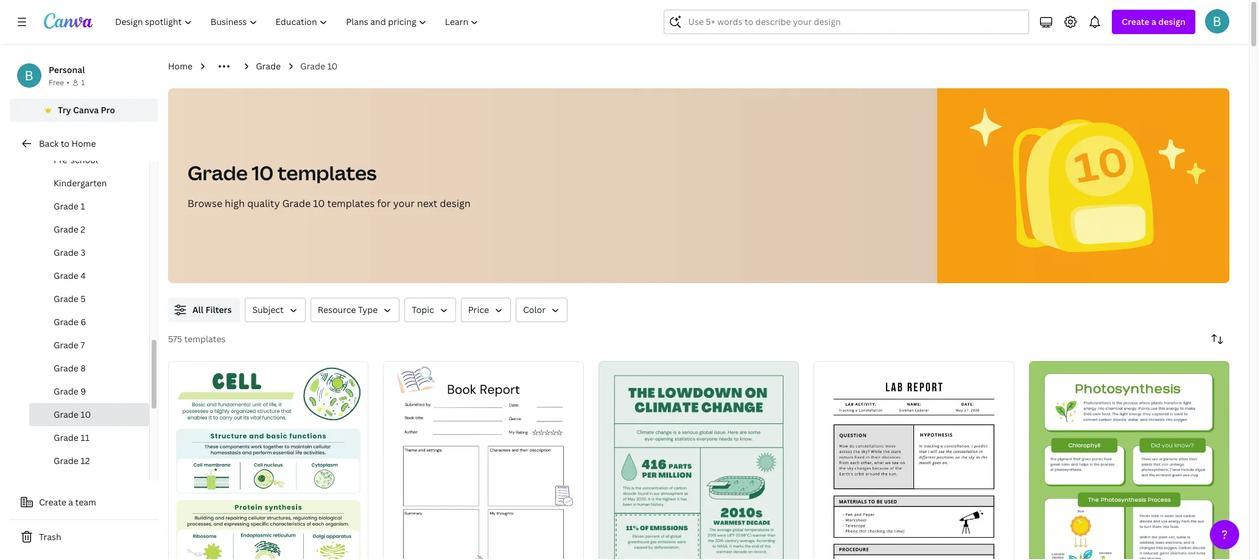 Task type: locate. For each thing, give the bounding box(es) containing it.
a for team
[[68, 496, 73, 508]]

1 horizontal spatial home
[[168, 60, 193, 72]]

0 vertical spatial home
[[168, 60, 193, 72]]

templates down all filters button
[[184, 333, 226, 345]]

create for create a design
[[1122, 16, 1150, 27]]

grade 10 up grade 11
[[54, 409, 91, 420]]

green flat graphic photosynthesis biology worksheet image
[[1029, 361, 1230, 559]]

pre-school link
[[29, 149, 149, 172]]

green lined climate change environment infographic image
[[599, 361, 799, 559]]

grade 7 link
[[29, 334, 149, 357]]

0 horizontal spatial a
[[68, 496, 73, 508]]

3
[[81, 247, 86, 258]]

1 vertical spatial create
[[39, 496, 66, 508]]

browse
[[188, 197, 222, 210]]

None search field
[[664, 10, 1030, 34]]

0 vertical spatial 1
[[81, 77, 85, 88]]

grade 10
[[300, 60, 338, 72], [54, 409, 91, 420]]

all filters
[[192, 304, 232, 316]]

0 horizontal spatial design
[[440, 197, 471, 210]]

10
[[327, 60, 338, 72], [252, 160, 274, 186], [313, 197, 325, 210], [81, 409, 91, 420]]

home link
[[168, 60, 193, 73]]

kindergarten link
[[29, 172, 149, 195]]

try canva pro
[[58, 104, 115, 116]]

grade inside 'link'
[[54, 316, 79, 328]]

templates left for
[[327, 197, 375, 210]]

quality
[[247, 197, 280, 210]]

for
[[377, 197, 391, 210]]

1 horizontal spatial design
[[1159, 16, 1186, 27]]

grade 6 link
[[29, 311, 149, 334]]

top level navigation element
[[107, 10, 489, 34]]

1 up 2
[[81, 200, 85, 212]]

0 horizontal spatial create
[[39, 496, 66, 508]]

grade 3
[[54, 247, 86, 258]]

trash link
[[10, 525, 158, 549]]

create for create a team
[[39, 496, 66, 508]]

biology cell components infographic in green white blue illustrative style image
[[168, 361, 369, 559]]

grade 11
[[54, 432, 90, 443]]

design left brad klo icon
[[1159, 16, 1186, 27]]

type
[[358, 304, 378, 316]]

1 horizontal spatial grade 10
[[300, 60, 338, 72]]

1 horizontal spatial a
[[1152, 16, 1157, 27]]

grade 8 link
[[29, 357, 149, 380]]

2 1 from the top
[[81, 200, 85, 212]]

templates up 'browse high quality grade 10 templates for your next design'
[[278, 160, 377, 186]]

kindergarten
[[54, 177, 107, 189]]

a
[[1152, 16, 1157, 27], [68, 496, 73, 508]]

all
[[192, 304, 204, 316]]

1 vertical spatial design
[[440, 197, 471, 210]]

create inside button
[[39, 496, 66, 508]]

0 vertical spatial a
[[1152, 16, 1157, 27]]

a inside "dropdown button"
[[1152, 16, 1157, 27]]

grade 8
[[54, 362, 86, 374]]

grade 1 link
[[29, 195, 149, 218]]

1 right • at the top left
[[81, 77, 85, 88]]

0 vertical spatial create
[[1122, 16, 1150, 27]]

grade 10 down top level navigation "element"
[[300, 60, 338, 72]]

create a design button
[[1113, 10, 1196, 34]]

team
[[75, 496, 96, 508]]

black and white lined constellation astronomy report image
[[814, 361, 1015, 559]]

1 1 from the top
[[81, 77, 85, 88]]

price
[[468, 304, 489, 316]]

school
[[71, 154, 98, 166]]

a inside button
[[68, 496, 73, 508]]

grade 3 link
[[29, 241, 149, 264]]

2 vertical spatial templates
[[184, 333, 226, 345]]

templates
[[278, 160, 377, 186], [327, 197, 375, 210], [184, 333, 226, 345]]

1 vertical spatial 1
[[81, 200, 85, 212]]

canva
[[73, 104, 99, 116]]

0 vertical spatial templates
[[278, 160, 377, 186]]

0 horizontal spatial home
[[71, 138, 96, 149]]

10 up quality
[[252, 160, 274, 186]]

1
[[81, 77, 85, 88], [81, 200, 85, 212]]

next
[[417, 197, 438, 210]]

grade
[[256, 60, 281, 72], [300, 60, 325, 72], [188, 160, 248, 186], [282, 197, 311, 210], [54, 200, 79, 212], [54, 224, 79, 235], [54, 247, 79, 258], [54, 270, 79, 281], [54, 293, 79, 305], [54, 316, 79, 328], [54, 339, 79, 351], [54, 362, 79, 374], [54, 386, 79, 397], [54, 409, 79, 420], [54, 432, 79, 443], [54, 455, 79, 467]]

0 horizontal spatial grade 10
[[54, 409, 91, 420]]

create
[[1122, 16, 1150, 27], [39, 496, 66, 508]]

pro
[[101, 104, 115, 116]]

1 vertical spatial a
[[68, 496, 73, 508]]

design inside "dropdown button"
[[1159, 16, 1186, 27]]

0 vertical spatial design
[[1159, 16, 1186, 27]]

create inside "dropdown button"
[[1122, 16, 1150, 27]]

grade 4 link
[[29, 264, 149, 288]]

•
[[67, 77, 69, 88]]

subject button
[[245, 298, 306, 322]]

grade 9 link
[[29, 380, 149, 403]]

grade 12 link
[[29, 450, 149, 473]]

design right next
[[440, 197, 471, 210]]

1 horizontal spatial create
[[1122, 16, 1150, 27]]

design
[[1159, 16, 1186, 27], [440, 197, 471, 210]]

home
[[168, 60, 193, 72], [71, 138, 96, 149]]

grade 10 templates
[[188, 160, 377, 186]]

10 down grade 10 templates
[[313, 197, 325, 210]]



Task type: describe. For each thing, give the bounding box(es) containing it.
free •
[[49, 77, 69, 88]]

brad klo image
[[1206, 9, 1230, 34]]

5
[[81, 293, 86, 305]]

back to home link
[[10, 132, 158, 156]]

grade 2 link
[[29, 218, 149, 241]]

8
[[81, 362, 86, 374]]

grade 7
[[54, 339, 85, 351]]

high school book review worksheet in white yellow simple style image
[[383, 361, 584, 559]]

resource type button
[[311, 298, 400, 322]]

grade 2
[[54, 224, 85, 235]]

topic
[[412, 304, 434, 316]]

9
[[81, 386, 86, 397]]

price button
[[461, 298, 511, 322]]

to
[[61, 138, 69, 149]]

create a team button
[[10, 490, 158, 515]]

1 vertical spatial home
[[71, 138, 96, 149]]

1 vertical spatial grade 10
[[54, 409, 91, 420]]

575 templates
[[168, 333, 226, 345]]

browse high quality grade 10 templates for your next design
[[188, 197, 471, 210]]

Search search field
[[689, 10, 1022, 34]]

pre-school
[[54, 154, 98, 166]]

personal
[[49, 64, 85, 76]]

7
[[81, 339, 85, 351]]

resource type
[[318, 304, 378, 316]]

12
[[81, 455, 90, 467]]

grade 1
[[54, 200, 85, 212]]

your
[[393, 197, 415, 210]]

create a design
[[1122, 16, 1186, 27]]

trash
[[39, 531, 61, 543]]

grade 12
[[54, 455, 90, 467]]

color
[[523, 304, 546, 316]]

0 vertical spatial grade 10
[[300, 60, 338, 72]]

try
[[58, 104, 71, 116]]

resource
[[318, 304, 356, 316]]

high
[[225, 197, 245, 210]]

try canva pro button
[[10, 99, 158, 122]]

grade 5
[[54, 293, 86, 305]]

filters
[[206, 304, 232, 316]]

Sort by button
[[1206, 327, 1230, 351]]

free
[[49, 77, 64, 88]]

pre-
[[54, 154, 71, 166]]

6
[[81, 316, 86, 328]]

topic button
[[405, 298, 456, 322]]

1 vertical spatial templates
[[327, 197, 375, 210]]

grade 4
[[54, 270, 86, 281]]

create a team
[[39, 496, 96, 508]]

all filters button
[[168, 298, 240, 322]]

4
[[81, 270, 86, 281]]

11
[[81, 432, 90, 443]]

575
[[168, 333, 182, 345]]

color button
[[516, 298, 568, 322]]

grade 5 link
[[29, 288, 149, 311]]

subject
[[252, 304, 284, 316]]

10 down grade 9 link
[[81, 409, 91, 420]]

grade 9
[[54, 386, 86, 397]]

a for design
[[1152, 16, 1157, 27]]

10 down top level navigation "element"
[[327, 60, 338, 72]]

back to home
[[39, 138, 96, 149]]

grade 11 link
[[29, 426, 149, 450]]

back
[[39, 138, 59, 149]]

grade 6
[[54, 316, 86, 328]]

2
[[81, 224, 85, 235]]



Task type: vqa. For each thing, say whether or not it's contained in the screenshot.
the a to the bottom
yes



